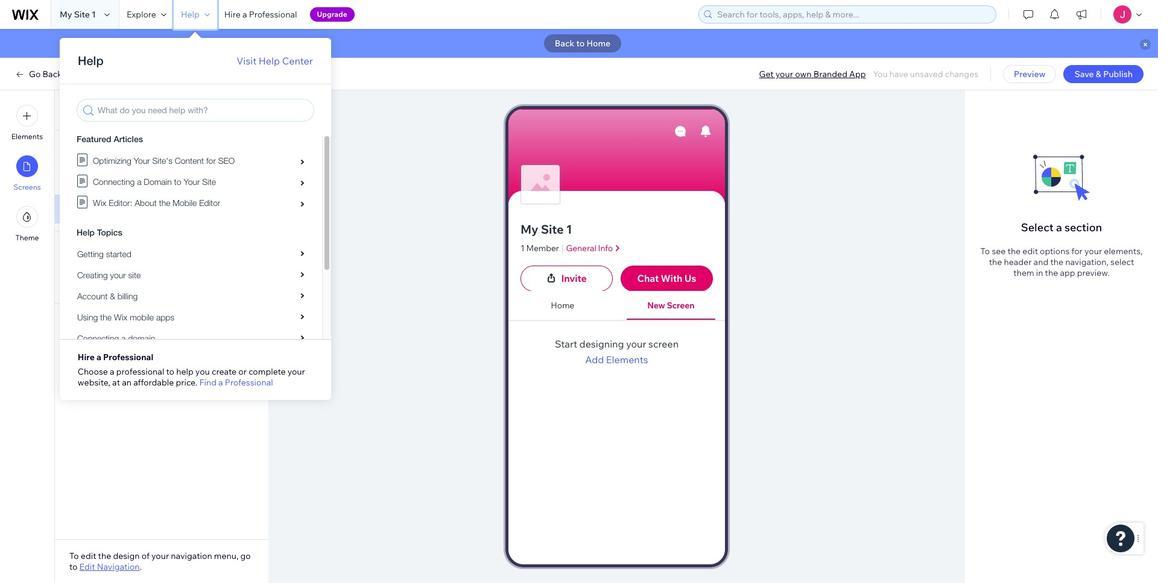 Task type: describe. For each thing, give the bounding box(es) containing it.
screens up screens in navigation on the top
[[113, 103, 155, 117]]

1 horizontal spatial navigation
[[676, 278, 720, 289]]

back to home
[[555, 38, 611, 49]]

preview.
[[1077, 268, 1110, 279]]

screens button
[[13, 156, 41, 192]]

unsaved
[[910, 69, 943, 80]]

manage screens
[[69, 103, 155, 117]]

to for to see the edit options for your elements, the header and the navigation, select them in the app preview.
[[981, 246, 990, 257]]

0 horizontal spatial hire a professional
[[78, 352, 153, 363]]

hire a professional inside hire a professional link
[[224, 9, 297, 20]]

1 horizontal spatial hire
[[224, 9, 241, 20]]

or
[[238, 367, 247, 378]]

help button
[[174, 0, 217, 29]]

designing
[[579, 339, 624, 351]]

and
[[1034, 257, 1049, 268]]

screens for screens in navigation
[[69, 143, 106, 155]]

0 vertical spatial screen
[[107, 204, 135, 215]]

you have unsaved changes
[[873, 69, 978, 80]]

my site 1 1 member | general info
[[521, 222, 613, 254]]

visit help center link
[[237, 54, 313, 68]]

theme
[[15, 233, 39, 242]]

start designing your screen add elements
[[555, 339, 679, 366]]

edit inside to edit the design of your navigation menu, go to
[[81, 551, 96, 562]]

my site 1
[[60, 9, 96, 20]]

0 horizontal spatial add
[[237, 144, 254, 154]]

of
[[142, 551, 150, 562]]

add inside the start designing your screen add elements
[[585, 354, 604, 366]]

1 horizontal spatial new
[[87, 204, 105, 215]]

save & publish
[[1075, 69, 1133, 80]]

chat
[[637, 273, 659, 285]]

to inside button
[[576, 38, 585, 49]]

see
[[992, 246, 1006, 257]]

your inside to see the edit options for your elements, the header and the navigation, select them in the app preview.
[[1085, 246, 1102, 257]]

invite button
[[521, 266, 613, 292]]

header
[[690, 112, 720, 123]]

at
[[112, 378, 120, 388]]

menu containing elements
[[0, 98, 54, 250]]

an
[[122, 378, 132, 388]]

choose a professional to help you create or complete your website, at an affordable price.
[[78, 367, 305, 388]]

elements,
[[1104, 246, 1143, 257]]

app
[[849, 69, 866, 80]]

info
[[598, 243, 613, 254]]

member
[[526, 243, 559, 254]]

header
[[1004, 257, 1032, 268]]

to inside 'choose a professional to help you create or complete your website, at an affordable price.'
[[166, 367, 174, 378]]

visit
[[237, 55, 256, 67]]

1 vertical spatial professional
[[103, 352, 153, 363]]

your inside to edit the design of your navigation menu, go to
[[151, 551, 169, 562]]

.
[[140, 562, 142, 573]]

us
[[685, 273, 696, 285]]

manage
[[69, 103, 111, 117]]

hire a professional link
[[217, 0, 304, 29]]

site for my site 1 1 member | general info
[[541, 222, 564, 237]]

back to home alert
[[0, 29, 1158, 58]]

to inside to edit the design of your navigation menu, go to
[[69, 562, 77, 573]]

for
[[1072, 246, 1083, 257]]

the inside to edit the design of your navigation menu, go to
[[98, 551, 111, 562]]

1 vertical spatial navigation
[[136, 244, 184, 256]]

create
[[212, 367, 237, 378]]

help
[[176, 367, 193, 378]]

screen
[[649, 339, 679, 351]]

the left app
[[1045, 268, 1058, 279]]

options
[[1040, 246, 1070, 257]]

a inside 'choose a professional to help you create or complete your website, at an affordable price.'
[[110, 367, 114, 378]]

1 vertical spatial navigation
[[97, 562, 140, 573]]

0 horizontal spatial in
[[109, 143, 117, 155]]

system screens
[[69, 316, 141, 328]]

upgrade button
[[310, 7, 355, 22]]

|
[[561, 242, 564, 254]]

0 vertical spatial navigation
[[119, 143, 167, 155]]

navigation,
[[1065, 257, 1109, 268]]

app
[[1060, 268, 1075, 279]]

chat with us
[[637, 273, 696, 285]]

chat with us button
[[621, 266, 713, 292]]

general
[[566, 243, 596, 254]]

help inside button
[[181, 9, 200, 20]]

2 vertical spatial new screen
[[647, 301, 695, 312]]

0 vertical spatial new screen
[[87, 204, 135, 215]]

them
[[1014, 268, 1034, 279]]

find a professional link
[[199, 378, 273, 388]]

1 vertical spatial back
[[43, 69, 62, 80]]

1 vertical spatial new screen
[[69, 276, 117, 287]]

elements button
[[11, 105, 43, 141]]

edit navigation .
[[79, 562, 142, 573]]

you
[[873, 69, 888, 80]]

screens in navigation
[[69, 143, 167, 155]]

go back
[[29, 69, 62, 80]]

launch
[[69, 347, 98, 358]]

you
[[195, 367, 210, 378]]

2 vertical spatial 1
[[521, 243, 524, 254]]

with
[[661, 273, 682, 285]]

save & publish button
[[1064, 65, 1144, 83]]

1 vertical spatial help
[[259, 55, 280, 67]]

find
[[199, 378, 217, 388]]

invite
[[561, 273, 587, 285]]

home inside button
[[587, 38, 611, 49]]

0 horizontal spatial hire
[[78, 352, 95, 363]]

1 for my site 1 1 member | general info
[[566, 222, 572, 237]]

a up visit
[[242, 9, 247, 20]]

1 vertical spatial screen
[[89, 276, 117, 287]]

go
[[240, 551, 251, 562]]

choose
[[78, 367, 108, 378]]

branded
[[814, 69, 847, 80]]

2 vertical spatial screen
[[667, 301, 695, 312]]



Task type: locate. For each thing, give the bounding box(es) containing it.
1 vertical spatial new
[[69, 276, 87, 287]]

new screen up the not
[[87, 204, 135, 215]]

select
[[1021, 221, 1054, 235]]

screens for screens not in navigation
[[69, 244, 106, 256]]

in inside to see the edit options for your elements, the header and the navigation, select them in the app preview.
[[1036, 268, 1043, 279]]

0 horizontal spatial back
[[43, 69, 62, 80]]

professional for hire a professional link
[[249, 9, 297, 20]]

changes
[[945, 69, 978, 80]]

go
[[29, 69, 41, 80]]

my for my site 1
[[60, 9, 72, 20]]

the right edit
[[98, 551, 111, 562]]

new
[[87, 204, 105, 215], [69, 276, 87, 287], [647, 301, 665, 312]]

0 horizontal spatial site
[[74, 9, 90, 20]]

navigation inside to edit the design of your navigation menu, go to
[[171, 551, 212, 562]]

the right see
[[1008, 246, 1021, 257]]

screens
[[113, 103, 155, 117], [69, 143, 106, 155], [13, 183, 41, 192], [69, 244, 106, 256]]

0 horizontal spatial new
[[69, 276, 87, 287]]

to see the edit options for your elements, the header and the navigation, select them in the app preview.
[[981, 246, 1143, 279]]

get your own branded app
[[759, 69, 866, 80]]

preview button
[[1003, 65, 1057, 83]]

0 vertical spatial to
[[576, 38, 585, 49]]

professional for find a professional link
[[225, 378, 273, 388]]

0 vertical spatial hire a professional
[[224, 9, 297, 20]]

to inside to edit the design of your navigation menu, go to
[[69, 551, 79, 562]]

edit
[[79, 562, 95, 573]]

0 vertical spatial home
[[587, 38, 611, 49]]

1
[[92, 9, 96, 20], [566, 222, 572, 237], [521, 243, 524, 254]]

your right complete on the bottom left
[[288, 367, 305, 378]]

0 horizontal spatial elements
[[11, 132, 43, 141]]

publish
[[1103, 69, 1133, 80]]

to for to edit the design of your navigation menu, go to
[[69, 551, 79, 562]]

1 vertical spatial edit
[[81, 551, 96, 562]]

&
[[1096, 69, 1102, 80]]

2 vertical spatial home
[[551, 301, 574, 312]]

professional
[[116, 367, 164, 378]]

navigation down the "manage screens"
[[119, 143, 167, 155]]

1 vertical spatial 1
[[566, 222, 572, 237]]

save
[[1075, 69, 1094, 80]]

navigation right the not
[[136, 244, 184, 256]]

your inside the start designing your screen add elements
[[626, 339, 646, 351]]

hire
[[224, 9, 241, 20], [78, 352, 95, 363]]

2 vertical spatial in
[[1036, 268, 1043, 279]]

0 vertical spatial add
[[237, 144, 254, 154]]

screen down the not
[[89, 276, 117, 287]]

theme button
[[15, 206, 39, 242]]

2 vertical spatial to
[[69, 562, 77, 573]]

edit
[[1023, 246, 1038, 257], [81, 551, 96, 562]]

0 vertical spatial hire
[[224, 9, 241, 20]]

0 vertical spatial site
[[74, 9, 90, 20]]

go back button
[[14, 69, 62, 80]]

in right the not
[[126, 244, 134, 256]]

0 vertical spatial help
[[181, 9, 200, 20]]

hire a professional up at
[[78, 352, 153, 363]]

edit navigation button
[[79, 562, 140, 573]]

0 vertical spatial elements
[[11, 132, 43, 141]]

upgrade
[[317, 10, 347, 19]]

to left edit
[[69, 551, 79, 562]]

in down the "manage screens"
[[109, 143, 117, 155]]

screen down with
[[667, 301, 695, 312]]

1 horizontal spatial site
[[541, 222, 564, 237]]

to inside to see the edit options for your elements, the header and the navigation, select them in the app preview.
[[981, 246, 990, 257]]

get
[[759, 69, 774, 80]]

1 horizontal spatial hire a professional
[[224, 9, 297, 20]]

screens
[[106, 316, 141, 328]]

a right find
[[218, 378, 223, 388]]

1 vertical spatial site
[[541, 222, 564, 237]]

screens left the not
[[69, 244, 106, 256]]

a left an
[[110, 367, 114, 378]]

add elements button
[[585, 353, 648, 368]]

0 horizontal spatial my
[[60, 9, 72, 20]]

navigation
[[676, 278, 720, 289], [97, 562, 140, 573]]

to left see
[[981, 246, 990, 257]]

Search for tools, apps, help & more... field
[[714, 6, 992, 23]]

screens for screens
[[13, 183, 41, 192]]

help right visit
[[259, 55, 280, 67]]

your inside 'choose a professional to help you create or complete your website, at an affordable price.'
[[288, 367, 305, 378]]

screen up the not
[[107, 204, 135, 215]]

new up system
[[69, 276, 87, 287]]

site left explore
[[74, 9, 90, 20]]

1 horizontal spatial back
[[555, 38, 575, 49]]

help
[[181, 9, 200, 20], [259, 55, 280, 67]]

1 vertical spatial to
[[166, 367, 174, 378]]

your right for
[[1085, 246, 1102, 257]]

new down chat
[[647, 301, 665, 312]]

1 vertical spatial my
[[521, 222, 538, 237]]

my site 1 button
[[521, 221, 713, 238]]

1 member button
[[521, 242, 559, 254]]

system
[[69, 316, 104, 328]]

complete
[[249, 367, 286, 378]]

1 up general
[[566, 222, 572, 237]]

elements up screens button
[[11, 132, 43, 141]]

elements
[[11, 132, 43, 141], [606, 354, 648, 366]]

screens not in navigation
[[69, 244, 184, 256]]

professional
[[249, 9, 297, 20], [103, 352, 153, 363], [225, 378, 273, 388]]

hire right help button
[[224, 9, 241, 20]]

screen
[[107, 204, 135, 215], [89, 276, 117, 287], [667, 301, 695, 312]]

new up screens not in navigation
[[87, 204, 105, 215]]

1 horizontal spatial 1
[[521, 243, 524, 254]]

2 horizontal spatial in
[[1036, 268, 1043, 279]]

navigation left menu,
[[171, 551, 212, 562]]

elements down designing
[[606, 354, 648, 366]]

explore
[[127, 9, 156, 20]]

center
[[282, 55, 313, 67]]

my inside my site 1 1 member | general info
[[521, 222, 538, 237]]

visit help center
[[237, 55, 313, 67]]

1 vertical spatial in
[[126, 244, 134, 256]]

a up choose
[[97, 352, 101, 363]]

0 vertical spatial edit
[[1023, 246, 1038, 257]]

price.
[[176, 378, 197, 388]]

in
[[109, 143, 117, 155], [126, 244, 134, 256], [1036, 268, 1043, 279]]

screens up theme button
[[13, 183, 41, 192]]

1 vertical spatial home
[[87, 176, 111, 186]]

select
[[1111, 257, 1134, 268]]

navigation left of at the left of page
[[97, 562, 140, 573]]

own
[[795, 69, 812, 80]]

new screen down the not
[[69, 276, 117, 287]]

2 horizontal spatial 1
[[566, 222, 572, 237]]

my for my site 1 1 member | general info
[[521, 222, 538, 237]]

to
[[576, 38, 585, 49], [166, 367, 174, 378], [69, 562, 77, 573]]

site inside my site 1 1 member | general info
[[541, 222, 564, 237]]

2 horizontal spatial new
[[647, 301, 665, 312]]

preview
[[1014, 69, 1046, 80]]

menu
[[0, 98, 54, 250]]

menu,
[[214, 551, 239, 562]]

my
[[60, 9, 72, 20], [521, 222, 538, 237]]

1 horizontal spatial elements
[[606, 354, 648, 366]]

1 horizontal spatial edit
[[1023, 246, 1038, 257]]

0 vertical spatial back
[[555, 38, 575, 49]]

navigation right chat
[[676, 278, 720, 289]]

not
[[109, 244, 124, 256]]

1 horizontal spatial home
[[551, 301, 574, 312]]

0 vertical spatial navigation
[[676, 278, 720, 289]]

0 vertical spatial professional
[[249, 9, 297, 20]]

your right of at the left of page
[[151, 551, 169, 562]]

elements inside the start designing your screen add elements
[[606, 354, 648, 366]]

None field
[[197, 66, 297, 83]]

a right select
[[1056, 221, 1062, 235]]

the right and
[[1050, 257, 1063, 268]]

get your own branded app button
[[759, 69, 866, 80]]

hire a professional up visit help center link
[[224, 9, 297, 20]]

0 horizontal spatial home
[[87, 176, 111, 186]]

2 vertical spatial professional
[[225, 378, 273, 388]]

0 horizontal spatial to
[[69, 562, 77, 573]]

back to home button
[[544, 34, 621, 52]]

0 horizontal spatial navigation
[[97, 562, 140, 573]]

website,
[[78, 378, 110, 388]]

your up add elements button
[[626, 339, 646, 351]]

a
[[242, 9, 247, 20], [1056, 221, 1062, 235], [97, 352, 101, 363], [110, 367, 114, 378], [218, 378, 223, 388]]

1 for my site 1
[[92, 9, 96, 20]]

0 vertical spatial 1
[[92, 9, 96, 20]]

select a section
[[1021, 221, 1102, 235]]

help right explore
[[181, 9, 200, 20]]

1 horizontal spatial my
[[521, 222, 538, 237]]

edit inside to see the edit options for your elements, the header and the navigation, select them in the app preview.
[[1023, 246, 1038, 257]]

find a professional
[[199, 378, 273, 388]]

0 vertical spatial in
[[109, 143, 117, 155]]

site up member
[[541, 222, 564, 237]]

navigation
[[119, 143, 167, 155], [136, 244, 184, 256], [171, 551, 212, 562]]

1 horizontal spatial add
[[585, 354, 604, 366]]

0 horizontal spatial 1
[[92, 9, 96, 20]]

0 vertical spatial to
[[981, 246, 990, 257]]

1 horizontal spatial in
[[126, 244, 134, 256]]

your right get
[[776, 69, 793, 80]]

to edit the design of your navigation menu, go to
[[69, 551, 251, 573]]

0 horizontal spatial edit
[[81, 551, 96, 562]]

to
[[981, 246, 990, 257], [69, 551, 79, 562]]

1 vertical spatial hire
[[78, 352, 95, 363]]

edit up them
[[1023, 246, 1038, 257]]

2 vertical spatial navigation
[[171, 551, 212, 562]]

section
[[1065, 221, 1102, 235]]

have
[[890, 69, 908, 80]]

1 left explore
[[92, 9, 96, 20]]

1 vertical spatial elements
[[606, 354, 648, 366]]

back inside button
[[555, 38, 575, 49]]

1 horizontal spatial help
[[259, 55, 280, 67]]

1 vertical spatial add
[[585, 354, 604, 366]]

0 vertical spatial my
[[60, 9, 72, 20]]

2 horizontal spatial to
[[576, 38, 585, 49]]

1 horizontal spatial to
[[166, 367, 174, 378]]

the left header
[[989, 257, 1002, 268]]

start
[[555, 339, 577, 351]]

0 horizontal spatial to
[[69, 551, 79, 562]]

affordable
[[133, 378, 174, 388]]

hire up choose
[[78, 352, 95, 363]]

your
[[776, 69, 793, 80], [1085, 246, 1102, 257], [626, 339, 646, 351], [288, 367, 305, 378], [151, 551, 169, 562]]

screens down manage
[[69, 143, 106, 155]]

edit left design
[[81, 551, 96, 562]]

design
[[113, 551, 140, 562]]

1 left member
[[521, 243, 524, 254]]

1 vertical spatial to
[[69, 551, 79, 562]]

1 horizontal spatial to
[[981, 246, 990, 257]]

0 vertical spatial new
[[87, 204, 105, 215]]

1 vertical spatial hire a professional
[[78, 352, 153, 363]]

site for my site 1
[[74, 9, 90, 20]]

2 horizontal spatial home
[[587, 38, 611, 49]]

in right them
[[1036, 268, 1043, 279]]

0 horizontal spatial help
[[181, 9, 200, 20]]

login
[[69, 372, 91, 382]]

2 vertical spatial new
[[647, 301, 665, 312]]

new screen down with
[[647, 301, 695, 312]]



Task type: vqa. For each thing, say whether or not it's contained in the screenshot.
"Search..." field
no



